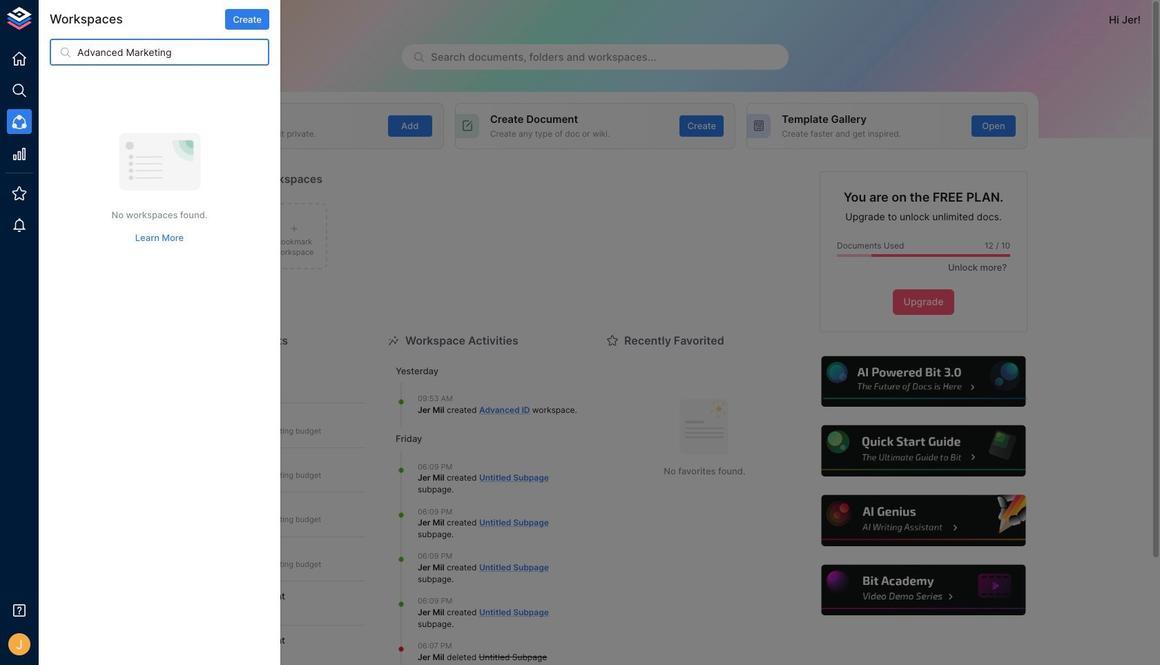 Task type: locate. For each thing, give the bounding box(es) containing it.
1 help image from the top
[[820, 354, 1028, 409]]

2 help image from the top
[[820, 424, 1028, 479]]

help image
[[820, 354, 1028, 409], [820, 424, 1028, 479], [820, 494, 1028, 548], [820, 563, 1028, 618]]



Task type: vqa. For each thing, say whether or not it's contained in the screenshot.
first Bookmark image
no



Task type: describe. For each thing, give the bounding box(es) containing it.
3 help image from the top
[[820, 494, 1028, 548]]

Search Workspaces... text field
[[77, 39, 269, 66]]

4 help image from the top
[[820, 563, 1028, 618]]



